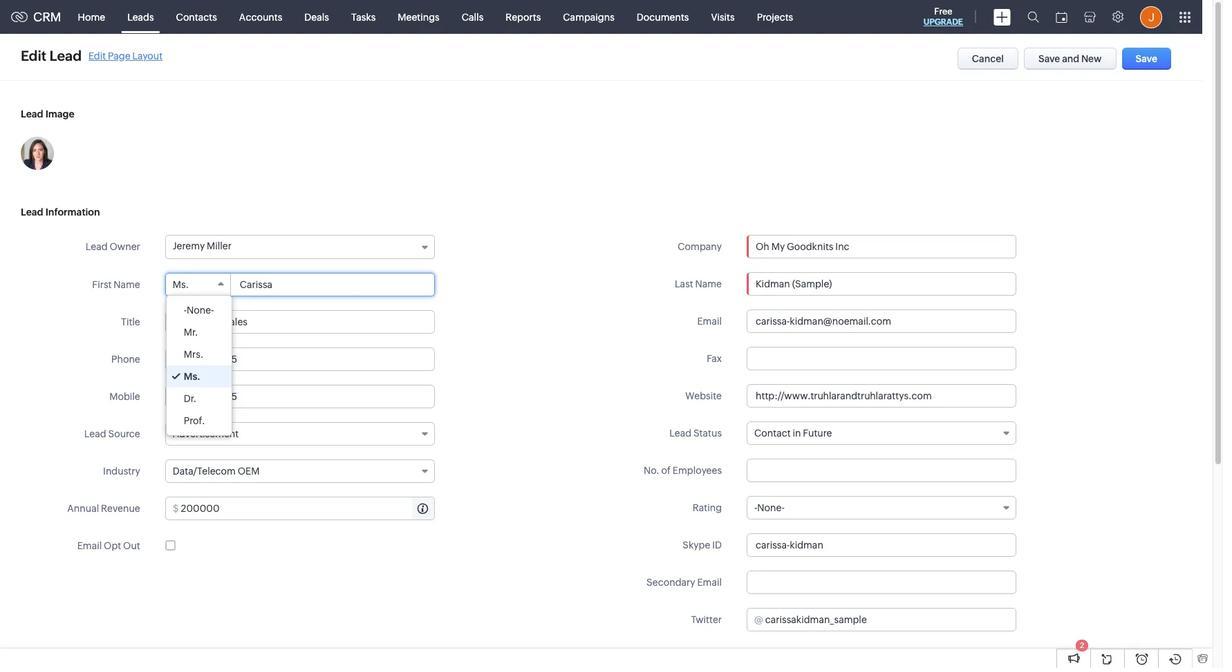 Task type: locate. For each thing, give the bounding box(es) containing it.
- inside -none- option
[[184, 305, 187, 316]]

first name
[[92, 279, 140, 290]]

1 horizontal spatial -none-
[[754, 503, 785, 514]]

1 vertical spatial ms.
[[184, 371, 200, 382]]

1 horizontal spatial edit
[[89, 50, 106, 61]]

upgrade
[[924, 17, 963, 27]]

-None- field
[[747, 496, 1016, 520]]

name right the 'last'
[[695, 279, 722, 290]]

Advertisement field
[[165, 422, 435, 446]]

layout
[[132, 50, 163, 61]]

crm link
[[11, 10, 61, 24]]

campaigns
[[563, 11, 615, 22]]

0 horizontal spatial -none-
[[184, 305, 214, 316]]

1 horizontal spatial name
[[695, 279, 722, 290]]

leads
[[127, 11, 154, 22]]

edit
[[21, 48, 46, 64], [89, 50, 106, 61]]

-none-
[[184, 305, 214, 316], [754, 503, 785, 514]]

mr. option
[[166, 322, 231, 344]]

information
[[45, 207, 100, 218]]

ms. down mrs.
[[184, 371, 200, 382]]

ms.
[[173, 279, 189, 290], [184, 371, 200, 382]]

prof.
[[184, 416, 205, 427]]

reports link
[[495, 0, 552, 34]]

data/telecom oem
[[173, 466, 260, 477]]

lead status
[[669, 428, 722, 439]]

website
[[685, 391, 722, 402]]

-none- right the rating
[[754, 503, 785, 514]]

list box containing -none-
[[166, 296, 231, 436]]

0 horizontal spatial -
[[184, 305, 187, 316]]

edit page layout link
[[89, 50, 163, 61]]

- up "mr." on the left of page
[[184, 305, 187, 316]]

visits link
[[700, 0, 746, 34]]

Ms. field
[[166, 274, 231, 296]]

calls
[[462, 11, 483, 22]]

None field
[[747, 236, 1016, 258]]

- right the rating
[[754, 503, 757, 514]]

lead left status
[[669, 428, 691, 439]]

email for email opt out
[[77, 541, 102, 552]]

@
[[754, 615, 763, 626]]

home link
[[67, 0, 116, 34]]

lead left "source" at the left
[[84, 429, 106, 440]]

no. of employees
[[644, 465, 722, 476]]

mrs. option
[[166, 344, 231, 366]]

- inside -none- field
[[754, 503, 757, 514]]

dr.
[[184, 393, 197, 404]]

-none- up mr. option
[[184, 305, 214, 316]]

1 horizontal spatial save
[[1136, 53, 1157, 64]]

edit left page
[[89, 50, 106, 61]]

create menu image
[[994, 9, 1011, 25]]

1 vertical spatial email
[[77, 541, 102, 552]]

free upgrade
[[924, 6, 963, 27]]

lead
[[49, 48, 82, 64], [21, 109, 43, 120], [21, 207, 43, 218], [86, 241, 108, 252], [669, 428, 691, 439], [84, 429, 106, 440]]

mr.
[[184, 327, 198, 338]]

new
[[1081, 53, 1102, 64]]

email up the 'twitter'
[[697, 577, 722, 588]]

skype id
[[683, 540, 722, 551]]

1 horizontal spatial -
[[754, 503, 757, 514]]

name for first name
[[114, 279, 140, 290]]

1 save from the left
[[1038, 53, 1060, 64]]

1 horizontal spatial none-
[[757, 503, 785, 514]]

lead information
[[21, 207, 100, 218]]

save for save
[[1136, 53, 1157, 64]]

lead for lead source
[[84, 429, 106, 440]]

search image
[[1027, 11, 1039, 23]]

lead left owner
[[86, 241, 108, 252]]

save left and on the top of page
[[1038, 53, 1060, 64]]

skype
[[683, 540, 710, 551]]

documents link
[[626, 0, 700, 34]]

-
[[184, 305, 187, 316], [754, 503, 757, 514]]

twitter
[[691, 615, 722, 626]]

industry
[[103, 466, 140, 477]]

0 vertical spatial -none-
[[184, 305, 214, 316]]

last
[[675, 279, 693, 290]]

$
[[173, 503, 179, 514]]

None text field
[[231, 274, 434, 296], [747, 347, 1016, 371], [747, 384, 1016, 408], [165, 385, 435, 409], [181, 498, 434, 520], [747, 571, 1016, 595], [765, 609, 1016, 631], [231, 274, 434, 296], [747, 347, 1016, 371], [747, 384, 1016, 408], [165, 385, 435, 409], [181, 498, 434, 520], [747, 571, 1016, 595], [765, 609, 1016, 631]]

none- inside field
[[757, 503, 785, 514]]

image
[[45, 109, 74, 120]]

secondary
[[647, 577, 695, 588]]

employees
[[673, 465, 722, 476]]

email up fax
[[697, 316, 722, 327]]

list box
[[166, 296, 231, 436]]

0 vertical spatial -
[[184, 305, 187, 316]]

1 vertical spatial -
[[754, 503, 757, 514]]

0 vertical spatial none-
[[187, 305, 214, 316]]

lead left "information"
[[21, 207, 43, 218]]

secondary email
[[647, 577, 722, 588]]

none-
[[187, 305, 214, 316], [757, 503, 785, 514]]

0 horizontal spatial none-
[[187, 305, 214, 316]]

None text field
[[747, 236, 1016, 258], [747, 272, 1016, 296], [747, 310, 1016, 333], [165, 310, 435, 334], [165, 348, 435, 371], [747, 459, 1016, 483], [747, 534, 1016, 557], [747, 236, 1016, 258], [747, 272, 1016, 296], [747, 310, 1016, 333], [165, 310, 435, 334], [165, 348, 435, 371], [747, 459, 1016, 483], [747, 534, 1016, 557]]

0 horizontal spatial name
[[114, 279, 140, 290]]

status
[[693, 428, 722, 439]]

annual
[[67, 503, 99, 514]]

create menu element
[[985, 0, 1019, 34]]

0 vertical spatial ms.
[[173, 279, 189, 290]]

advertisement
[[173, 429, 239, 440]]

edit down crm link at top
[[21, 48, 46, 64]]

2
[[1080, 642, 1084, 650]]

1 vertical spatial none-
[[757, 503, 785, 514]]

save
[[1038, 53, 1060, 64], [1136, 53, 1157, 64]]

email opt out
[[77, 541, 140, 552]]

email
[[697, 316, 722, 327], [77, 541, 102, 552], [697, 577, 722, 588]]

none- right the rating
[[757, 503, 785, 514]]

visits
[[711, 11, 735, 22]]

tasks link
[[340, 0, 387, 34]]

and
[[1062, 53, 1079, 64]]

0 horizontal spatial save
[[1038, 53, 1060, 64]]

2 save from the left
[[1136, 53, 1157, 64]]

jeremy
[[173, 241, 205, 252]]

lead left image
[[21, 109, 43, 120]]

none- up mr. option
[[187, 305, 214, 316]]

save down profile 'element' at top right
[[1136, 53, 1157, 64]]

deals
[[304, 11, 329, 22]]

0 vertical spatial email
[[697, 316, 722, 327]]

save and new button
[[1024, 48, 1116, 70]]

ms. up -none- option
[[173, 279, 189, 290]]

email left opt
[[77, 541, 102, 552]]

name right first
[[114, 279, 140, 290]]

of
[[661, 465, 671, 476]]

cancel
[[972, 53, 1004, 64]]

1 vertical spatial -none-
[[754, 503, 785, 514]]

calls link
[[451, 0, 495, 34]]



Task type: describe. For each thing, give the bounding box(es) containing it.
campaigns link
[[552, 0, 626, 34]]

Data/Telecom OEM field
[[165, 460, 435, 483]]

search element
[[1019, 0, 1047, 34]]

future
[[803, 428, 832, 439]]

lead for lead status
[[669, 428, 691, 439]]

contact
[[754, 428, 791, 439]]

image image
[[21, 137, 54, 170]]

lead source
[[84, 429, 140, 440]]

in
[[793, 428, 801, 439]]

deals link
[[293, 0, 340, 34]]

home
[[78, 11, 105, 22]]

profile image
[[1140, 6, 1162, 28]]

tasks
[[351, 11, 376, 22]]

no.
[[644, 465, 659, 476]]

ms. inside option
[[184, 371, 200, 382]]

mrs.
[[184, 349, 204, 360]]

name for last name
[[695, 279, 722, 290]]

source
[[108, 429, 140, 440]]

dr. option
[[166, 388, 231, 410]]

out
[[123, 541, 140, 552]]

calendar image
[[1056, 11, 1068, 22]]

Contact in Future field
[[747, 422, 1016, 445]]

lead for lead owner
[[86, 241, 108, 252]]

contacts link
[[165, 0, 228, 34]]

jeremy miller
[[173, 241, 232, 252]]

accounts
[[239, 11, 282, 22]]

page
[[108, 50, 130, 61]]

lead for lead image
[[21, 109, 43, 120]]

accounts link
[[228, 0, 293, 34]]

none- inside option
[[187, 305, 214, 316]]

owner
[[110, 241, 140, 252]]

email for email
[[697, 316, 722, 327]]

edit lead edit page layout
[[21, 48, 163, 64]]

id
[[712, 540, 722, 551]]

opt
[[104, 541, 121, 552]]

projects
[[757, 11, 793, 22]]

0 horizontal spatial edit
[[21, 48, 46, 64]]

save button
[[1122, 48, 1171, 70]]

-none- inside field
[[754, 503, 785, 514]]

ms. inside field
[[173, 279, 189, 290]]

contacts
[[176, 11, 217, 22]]

projects link
[[746, 0, 804, 34]]

first
[[92, 279, 112, 290]]

cancel button
[[957, 48, 1018, 70]]

lead for lead information
[[21, 207, 43, 218]]

meetings
[[398, 11, 440, 22]]

miller
[[207, 241, 232, 252]]

annual revenue
[[67, 503, 140, 514]]

save for save and new
[[1038, 53, 1060, 64]]

rating
[[693, 503, 722, 514]]

company
[[678, 241, 722, 252]]

-none- inside option
[[184, 305, 214, 316]]

revenue
[[101, 503, 140, 514]]

contact in future
[[754, 428, 832, 439]]

phone
[[111, 354, 140, 365]]

data/telecom
[[173, 466, 236, 477]]

profile element
[[1132, 0, 1171, 34]]

-none- option
[[166, 299, 231, 322]]

ms. option
[[166, 366, 231, 388]]

lead owner
[[86, 241, 140, 252]]

fax
[[707, 353, 722, 364]]

oem
[[238, 466, 260, 477]]

free
[[934, 6, 952, 17]]

mobile
[[109, 391, 140, 402]]

leads link
[[116, 0, 165, 34]]

reports
[[506, 11, 541, 22]]

title
[[121, 317, 140, 328]]

crm
[[33, 10, 61, 24]]

documents
[[637, 11, 689, 22]]

lead down crm
[[49, 48, 82, 64]]

save and new
[[1038, 53, 1102, 64]]

lead image
[[21, 109, 74, 120]]

prof. option
[[166, 410, 231, 432]]

edit inside edit lead edit page layout
[[89, 50, 106, 61]]

last name
[[675, 279, 722, 290]]

meetings link
[[387, 0, 451, 34]]

2 vertical spatial email
[[697, 577, 722, 588]]



Task type: vqa. For each thing, say whether or not it's contained in the screenshot.
Website at the bottom right
yes



